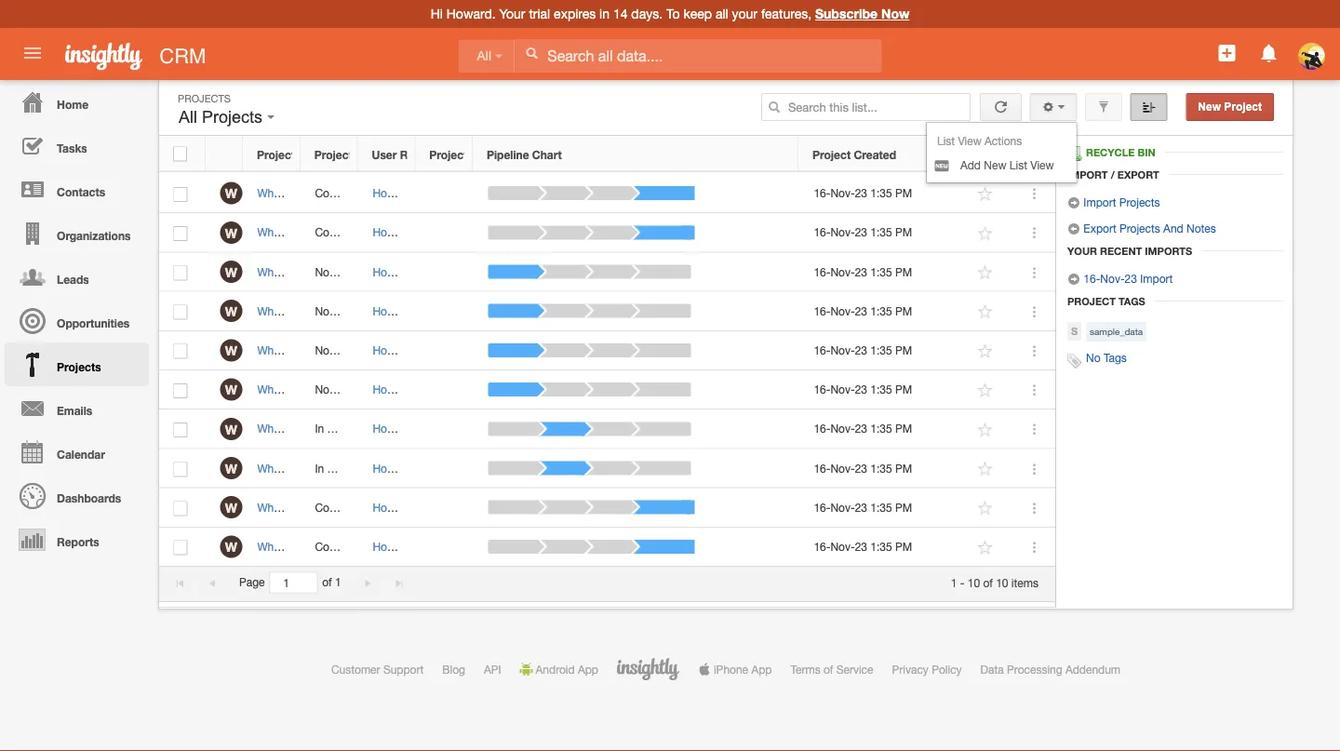 Task type: describe. For each thing, give the bounding box(es) containing it.
not for globex
[[315, 265, 333, 278]]

calendar
[[57, 448, 105, 461]]

list view actions
[[937, 134, 1022, 147]]

follow image for nicole
[[977, 342, 995, 360]]

service
[[837, 663, 874, 676]]

- up whirlygig g250 - jakubowski llc - barbara lane
[[339, 383, 343, 396]]

data
[[981, 663, 1004, 676]]

pm for smith
[[896, 383, 912, 396]]

w for whirlwinder x520 - warbucks industries - roger mills
[[225, 225, 237, 240]]

follow image for lane
[[977, 421, 995, 439]]

all
[[716, 6, 729, 21]]

3 howard brown link from the top
[[373, 265, 447, 278]]

16- for smith
[[814, 383, 831, 396]]

allen
[[487, 187, 512, 200]]

whirlwinder x520 - warbucks industries - roger mills link
[[257, 226, 533, 239]]

x250 for warbucks
[[310, 383, 336, 396]]

whirlwinder x520 - warbucks industries - roger mills
[[257, 226, 524, 239]]

2 10 from the left
[[996, 576, 1009, 589]]

1:35 for martin
[[871, 304, 892, 318]]

follow image for sakda
[[977, 460, 995, 478]]

android app
[[536, 663, 598, 676]]

- left nakatomi
[[335, 501, 339, 514]]

g950 for sirius
[[310, 304, 338, 318]]

completed howard brown for wayne
[[315, 540, 447, 553]]

nov- for sakda
[[831, 462, 855, 475]]

8 w row from the top
[[159, 449, 1056, 488]]

w link for whirlybird x250 - warbucks industries - carlos smith
[[220, 378, 242, 401]]

started for warbucks
[[336, 383, 373, 396]]

5 brown from the top
[[415, 344, 447, 357]]

howard brown link for sakda
[[373, 462, 447, 475]]

6 brown from the top
[[415, 383, 447, 396]]

tasks link
[[5, 124, 149, 168]]

8 howard from the top
[[373, 462, 412, 475]]

tags
[[1119, 295, 1146, 307]]

- left sirius
[[341, 304, 345, 318]]

industries for roger
[[408, 226, 457, 239]]

whirlygig t920 - nakatomi trading corp. - samantha wright
[[257, 501, 558, 514]]

notes
[[1187, 222, 1216, 235]]

bin
[[1138, 146, 1156, 159]]

16- for sakda
[[814, 462, 831, 475]]

albert
[[394, 265, 424, 278]]

1:35 for smith
[[871, 383, 892, 396]]

show list view filters image
[[1097, 101, 1110, 114]]

w for whirlygig t920 - warbucks industries - wayne miyazaki
[[225, 539, 237, 555]]

industries for wayne
[[395, 540, 444, 553]]

16-nov-23 1:35 pm cell for martin
[[800, 292, 963, 331]]

howard brown link for martin
[[373, 304, 447, 318]]

1 10 from the left
[[968, 576, 980, 589]]

1 vertical spatial list
[[1010, 158, 1028, 171]]

8 brown from the top
[[415, 462, 447, 475]]

whirlygig g250 - oceanic airlines - mark sakda
[[257, 462, 495, 475]]

0 vertical spatial corp.
[[379, 304, 407, 318]]

- left tina
[[410, 304, 414, 318]]

1 w row from the top
[[159, 174, 1056, 213]]

nov- for samantha
[[831, 501, 855, 514]]

row containing pipeline chart
[[159, 137, 1055, 172]]

to
[[666, 6, 680, 21]]

hi howard. your trial expires in 14 days. to keep all your features, subscribe now
[[431, 6, 910, 21]]

crm
[[159, 44, 206, 67]]

1 horizontal spatial of
[[824, 663, 834, 676]]

- left cynthia
[[439, 187, 443, 200]]

not for warbucks
[[315, 383, 333, 396]]

all link
[[458, 39, 515, 73]]

leads link
[[5, 255, 149, 299]]

whirlybird for whirlybird g950 - sirius corp. - tina martin
[[257, 304, 307, 318]]

dashboards
[[57, 492, 121, 505]]

new project
[[1198, 101, 1262, 113]]

warbucks for x520
[[355, 226, 405, 239]]

samantha
[[471, 501, 522, 514]]

7 brown from the top
[[415, 422, 447, 435]]

7 w row from the top
[[159, 410, 1056, 449]]

16- for nicole
[[814, 344, 831, 357]]

pm for nicole
[[896, 344, 912, 357]]

in progress cell for oceanic
[[301, 449, 372, 488]]

cell for nicole
[[416, 331, 474, 370]]

emails link
[[5, 386, 149, 430]]

23 for martin
[[855, 304, 868, 318]]

blog link
[[442, 663, 465, 676]]

cyberdyne
[[347, 344, 401, 357]]

import inside 16-nov-23 import link
[[1141, 272, 1173, 285]]

cell for lane
[[416, 410, 474, 449]]

started for sirius
[[336, 304, 373, 318]]

iphone app link
[[698, 663, 772, 676]]

privacy policy
[[892, 663, 962, 676]]

1 brown from the top
[[415, 187, 447, 200]]

data processing addendum link
[[981, 663, 1121, 676]]

industries for carlos
[[399, 383, 448, 396]]

nicole
[[488, 344, 520, 357]]

calendar link
[[5, 430, 149, 474]]

completed cell for whirlwinder x520 - oceanic airlines - cynthia allen
[[301, 174, 370, 213]]

opportunities
[[57, 316, 130, 330]]

cell for allen
[[416, 174, 474, 213]]

Search this list... text field
[[761, 93, 971, 121]]

0 vertical spatial project
[[1224, 101, 1262, 113]]

trial
[[529, 6, 550, 21]]

- right llc
[[430, 422, 434, 435]]

sample_data link
[[1086, 322, 1147, 342]]

16-nov-23 import
[[1081, 272, 1173, 285]]

4 w row from the top
[[159, 292, 1056, 331]]

3 16-nov-23 1:35 pm from the top
[[814, 265, 912, 278]]

support
[[383, 663, 424, 676]]

wayne
[[454, 540, 488, 553]]

import / export
[[1068, 168, 1160, 181]]

follow image for smith
[[977, 382, 995, 399]]

project tags
[[1068, 295, 1146, 307]]

not started cell for cyberdyne
[[301, 331, 373, 370]]

- left mark
[[428, 462, 432, 475]]

circle arrow right image for import projects
[[1068, 196, 1081, 209]]

- up whirlybird g950 - globex - albert lee
[[348, 226, 352, 239]]

16-nov-23 import link
[[1068, 272, 1173, 286]]

carlos
[[459, 383, 491, 396]]

w for whirlygig g250 - jakubowski llc - barbara lane
[[225, 421, 237, 437]]

whirlwinder x520 - oceanic airlines - cynthia allen
[[257, 187, 512, 200]]

tasks
[[57, 141, 87, 155]]

10 w row from the top
[[159, 528, 1056, 567]]

whirlybird g950 - sirius corp. - tina martin
[[257, 304, 473, 318]]

whirlybird for whirlybird x250 - warbucks industries - carlos smith
[[257, 383, 307, 396]]

privacy
[[892, 663, 929, 676]]

completed for whirlygig t920 - nakatomi trading corp. - samantha wright
[[315, 501, 370, 514]]

t920 for warbucks
[[307, 540, 332, 553]]

1 howard from the top
[[373, 187, 412, 200]]

follow image for whirlwinder x520 - oceanic airlines - cynthia allen
[[977, 185, 995, 203]]

all projects
[[179, 108, 267, 127]]

5 w row from the top
[[159, 331, 1056, 370]]

not for sirius
[[315, 304, 333, 318]]

projects up all projects
[[178, 92, 231, 104]]

2 w row from the top
[[159, 213, 1056, 253]]

whirlybird x250 - warbucks industries - carlos smith
[[257, 383, 523, 396]]

add
[[961, 158, 981, 171]]

1:35 for nicole
[[871, 344, 892, 357]]

whirlygig for whirlygig t920 - nakatomi trading corp. - samantha wright
[[257, 501, 303, 514]]

4 brown from the top
[[415, 304, 447, 318]]

pm for mills
[[896, 226, 912, 239]]

new project link
[[1186, 93, 1274, 121]]

1:35 for samantha
[[871, 501, 892, 514]]

- left wayne
[[447, 540, 451, 553]]

0 vertical spatial your
[[499, 6, 526, 21]]

4 howard from the top
[[373, 304, 412, 318]]

1 follow image from the top
[[977, 264, 995, 282]]

globex
[[348, 265, 384, 278]]

9 howard from the top
[[373, 501, 412, 514]]

whirlygig for whirlygig t920 - warbucks industries - wayne miyazaki
[[257, 540, 303, 553]]

16-nov-23 1:35 pm cell for lane
[[800, 410, 963, 449]]

/
[[1111, 168, 1115, 181]]

projects up emails link
[[57, 360, 101, 373]]

imports
[[1145, 245, 1192, 257]]

16-nov-23 1:35 pm for nicole
[[814, 344, 912, 357]]

1 horizontal spatial view
[[1031, 158, 1054, 171]]

processing
[[1007, 663, 1063, 676]]

customer support
[[331, 663, 424, 676]]

1:35 for allen
[[871, 187, 892, 200]]

emails
[[57, 404, 92, 417]]

- left roger
[[460, 226, 464, 239]]

opportunities link
[[5, 299, 149, 343]]

customer support link
[[331, 663, 424, 676]]

oceanic for progress
[[344, 462, 385, 475]]

circle arrow left image
[[1068, 222, 1081, 236]]

all for all projects
[[179, 108, 197, 127]]

airlines for howard
[[388, 462, 425, 475]]

reports
[[57, 535, 99, 548]]

23 for mills
[[855, 226, 868, 239]]

3 1:35 from the top
[[871, 265, 892, 278]]

Search all data.... text field
[[515, 39, 882, 73]]

project created
[[813, 148, 896, 161]]

x520 for warbucks
[[319, 226, 345, 239]]

16-nov-23 1:35 pm for miyazaki
[[814, 540, 912, 553]]

no
[[1086, 351, 1101, 364]]

23 for nicole
[[855, 344, 868, 357]]

whirlwinder for whirlwinder x520 - warbucks industries - roger mills
[[257, 226, 316, 239]]

miyazaki
[[491, 540, 535, 553]]

1:35 for miyazaki
[[871, 540, 892, 553]]

16-nov-23 1:35 pm for smith
[[814, 383, 912, 396]]

2 howard from the top
[[373, 226, 412, 239]]

no tags link
[[1086, 351, 1127, 364]]

9 brown from the top
[[415, 501, 447, 514]]

add new list view link
[[927, 153, 1077, 177]]

- left albert
[[387, 265, 391, 278]]

app for android app
[[578, 663, 598, 676]]

- down whirlygig g250 - jakubowski llc - barbara lane
[[337, 462, 341, 475]]

- left jakubowski
[[337, 422, 341, 435]]

0 vertical spatial list
[[937, 134, 955, 147]]

23 for sakda
[[855, 462, 868, 475]]

cynthia
[[446, 187, 484, 200]]

white image
[[525, 47, 538, 60]]

days.
[[631, 6, 663, 21]]

14
[[613, 6, 628, 21]]

refresh list image
[[992, 101, 1010, 113]]

dashboards link
[[5, 474, 149, 518]]

1 1 from the left
[[335, 576, 341, 589]]

row group containing w
[[159, 174, 1056, 567]]

circle arrow right image for 16-nov-23 import
[[1068, 273, 1081, 286]]

recycle
[[1086, 146, 1135, 159]]

2 brown from the top
[[415, 226, 447, 239]]

whirlybird x250 - warbucks industries - carlos smith link
[[257, 383, 533, 396]]

howard brown link for miyazaki
[[373, 540, 447, 553]]

howard brown link for lane
[[373, 422, 447, 435]]

add new list view
[[961, 158, 1054, 171]]

3 cell from the top
[[416, 253, 474, 292]]

follow image for martin
[[977, 303, 995, 321]]

nov- for allen
[[831, 187, 855, 200]]

6 howard from the top
[[373, 383, 412, 396]]

w link for whirlybird g950 - globex - albert lee
[[220, 261, 242, 283]]

- up "of 1"
[[335, 540, 339, 553]]

16-nov-23 1:35 pm for allen
[[814, 187, 912, 200]]

23 for miyazaki
[[855, 540, 868, 553]]

x520 for oceanic
[[319, 187, 345, 200]]

0 vertical spatial view
[[958, 134, 982, 147]]

howard.
[[447, 6, 496, 21]]

lane
[[480, 422, 505, 435]]

customer
[[331, 663, 380, 676]]

project for project tags
[[1068, 295, 1116, 307]]

- left samantha
[[464, 501, 468, 514]]

5 howard from the top
[[373, 344, 412, 357]]

whirlygig g250 - oceanic airlines - mark sakda link
[[257, 462, 505, 475]]

- left cyberdyne
[[339, 344, 343, 357]]

- up whirlwinder x520 - warbucks industries - roger mills
[[348, 187, 352, 200]]



Task type: locate. For each thing, give the bounding box(es) containing it.
oceanic for howard
[[355, 187, 396, 200]]

1 howard brown link from the top
[[373, 187, 447, 200]]

w link for whirlygig t920 - nakatomi trading corp. - samantha wright
[[220, 496, 242, 519]]

0 horizontal spatial export
[[1084, 222, 1117, 235]]

search image
[[768, 101, 781, 114]]

projects for all projects
[[202, 108, 263, 127]]

iphone app
[[714, 663, 772, 676]]

in progress cell
[[301, 410, 372, 449], [301, 449, 372, 488]]

g950 for globex
[[310, 265, 338, 278]]

0 vertical spatial industries
[[408, 226, 457, 239]]

howard brown link for mills
[[373, 226, 447, 239]]

home
[[57, 98, 88, 111]]

23 for lane
[[855, 422, 868, 435]]

llc
[[406, 422, 427, 435]]

api
[[484, 663, 501, 676]]

nov- for mills
[[831, 226, 855, 239]]

1 completed cell from the top
[[301, 174, 370, 213]]

created
[[854, 148, 896, 161]]

1 whirlybird from the top
[[257, 265, 307, 278]]

warbucks
[[355, 226, 405, 239], [347, 383, 396, 396], [342, 540, 392, 553]]

leads
[[57, 273, 89, 286]]

howard left tina
[[373, 304, 412, 318]]

g950 left sirius
[[310, 304, 338, 318]]

app right the android on the bottom left of page
[[578, 663, 598, 676]]

- left the 'carlos'
[[451, 383, 456, 396]]

x520 up whirlwinder x520 - warbucks industries - roger mills
[[319, 187, 345, 200]]

addendum
[[1066, 663, 1121, 676]]

projects down crm
[[202, 108, 263, 127]]

1:35 for mills
[[871, 226, 892, 239]]

projects link
[[5, 343, 149, 386]]

list down actions
[[1010, 158, 1028, 171]]

1 not started cell from the top
[[301, 253, 373, 292]]

howard brown link for smith
[[373, 383, 447, 396]]

pipeline
[[487, 148, 529, 161]]

0 vertical spatial follow image
[[977, 185, 995, 203]]

7 1:35 from the top
[[871, 422, 892, 435]]

brown down systems
[[415, 383, 447, 396]]

completed down whirlygig g250 - oceanic airlines - mark sakda
[[315, 501, 370, 514]]

1 x250 from the top
[[310, 344, 336, 357]]

howard down whirlwinder x520 - oceanic airlines - cynthia allen link
[[373, 226, 412, 239]]

started
[[336, 265, 373, 278], [336, 304, 373, 318], [336, 344, 373, 357], [336, 383, 373, 396]]

0 horizontal spatial your
[[499, 6, 526, 21]]

smith
[[494, 383, 523, 396]]

import for import projects
[[1084, 195, 1117, 209]]

pipeline chart
[[487, 148, 562, 161]]

- left items
[[960, 576, 965, 589]]

4 started from the top
[[336, 383, 373, 396]]

w link
[[220, 182, 242, 204], [220, 221, 242, 244], [220, 261, 242, 283], [220, 300, 242, 322], [220, 339, 242, 362], [220, 378, 242, 401], [220, 418, 242, 440], [220, 457, 242, 479], [220, 496, 242, 519], [220, 536, 242, 558]]

1 - 10 of 10 items
[[951, 576, 1039, 589]]

4 16-nov-23 1:35 pm cell from the top
[[800, 292, 963, 331]]

2 w link from the top
[[220, 221, 242, 244]]

progress up nakatomi
[[327, 462, 372, 475]]

3 16-nov-23 1:35 pm cell from the top
[[800, 253, 963, 292]]

project left "created"
[[813, 148, 851, 161]]

0 vertical spatial all
[[477, 49, 492, 63]]

0 vertical spatial warbucks
[[355, 226, 405, 239]]

whirlybird x250 - cyberdyne systems corp. - nicole gomez
[[257, 344, 559, 357]]

g250 down whirlygig g250 - jakubowski llc - barbara lane
[[307, 462, 334, 475]]

industries
[[408, 226, 457, 239], [399, 383, 448, 396], [395, 540, 444, 553]]

1 whirlwinder from the top
[[257, 187, 316, 200]]

cell down whirlygig t920 - nakatomi trading corp. - samantha wright link in the left bottom of the page
[[416, 528, 474, 567]]

0 horizontal spatial new
[[984, 158, 1007, 171]]

7 w link from the top
[[220, 418, 242, 440]]

w for whirlybird g950 - globex - albert lee
[[225, 264, 237, 280]]

follow image for whirlygig t920 - nakatomi trading corp. - samantha wright
[[977, 500, 995, 517]]

0 vertical spatial in
[[315, 422, 324, 435]]

pm for martin
[[896, 304, 912, 318]]

0 vertical spatial export
[[1118, 168, 1160, 181]]

terms
[[791, 663, 821, 676]]

3 follow image from the top
[[977, 500, 995, 517]]

10 cell from the top
[[416, 528, 474, 567]]

g250 for jakubowski
[[307, 422, 334, 435]]

list view actions link
[[904, 128, 1077, 153]]

cell for miyazaki
[[416, 528, 474, 567]]

cell
[[416, 174, 474, 213], [416, 213, 474, 253], [416, 253, 474, 292], [416, 292, 474, 331], [416, 331, 474, 370], [416, 370, 474, 410], [416, 410, 474, 449], [416, 449, 474, 488], [416, 488, 474, 528], [416, 528, 474, 567]]

1 vertical spatial import
[[1084, 195, 1117, 209]]

whirlybird for whirlybird g950 - globex - albert lee
[[257, 265, 307, 278]]

completed howard brown up whirlwinder x520 - warbucks industries - roger mills
[[315, 187, 447, 200]]

16- for samantha
[[814, 501, 831, 514]]

2 x520 from the top
[[319, 226, 345, 239]]

1 horizontal spatial project
[[1068, 295, 1116, 307]]

follow image for whirlwinder x520 - warbucks industries - roger mills
[[977, 225, 995, 242]]

3 completed cell from the top
[[301, 488, 370, 528]]

23 for smith
[[855, 383, 868, 396]]

blog
[[442, 663, 465, 676]]

not left cyberdyne
[[315, 344, 333, 357]]

w row
[[159, 174, 1056, 213], [159, 213, 1056, 253], [159, 253, 1056, 292], [159, 292, 1056, 331], [159, 331, 1056, 370], [159, 370, 1056, 410], [159, 410, 1056, 449], [159, 449, 1056, 488], [159, 488, 1056, 528], [159, 528, 1056, 567]]

8 howard brown link from the top
[[373, 462, 447, 475]]

project down notifications icon at the top right
[[1224, 101, 1262, 113]]

5 16-nov-23 1:35 pm from the top
[[814, 344, 912, 357]]

not started howard brown for warbucks
[[315, 383, 447, 396]]

howard brown link up whirlygig t920 - warbucks industries - wayne miyazaki link
[[373, 501, 447, 514]]

2 w from the top
[[225, 225, 237, 240]]

new
[[1198, 101, 1221, 113], [984, 158, 1007, 171]]

0 vertical spatial x250
[[310, 344, 336, 357]]

0 horizontal spatial of
[[322, 576, 332, 589]]

1 vertical spatial in progress howard brown
[[315, 462, 447, 475]]

3 w row from the top
[[159, 253, 1056, 292]]

your down circle arrow left icon
[[1068, 245, 1097, 257]]

cell for smith
[[416, 370, 474, 410]]

brown down lee
[[415, 304, 447, 318]]

3 pm from the top
[[896, 265, 912, 278]]

16-nov-23 1:35 pm for mills
[[814, 226, 912, 239]]

9 16-nov-23 1:35 pm cell from the top
[[800, 488, 963, 528]]

project for project created
[[813, 148, 851, 161]]

1:35 for sakda
[[871, 462, 892, 475]]

projects inside button
[[202, 108, 263, 127]]

howard down whirlygig t920 - nakatomi trading corp. - samantha wright
[[373, 540, 412, 553]]

10 howard from the top
[[373, 540, 412, 553]]

2 vertical spatial follow image
[[977, 500, 995, 517]]

completed howard brown down whirlygig g250 - oceanic airlines - mark sakda link
[[315, 501, 447, 514]]

2 app from the left
[[752, 663, 772, 676]]

completed cell
[[301, 174, 370, 213], [301, 213, 370, 253], [301, 488, 370, 528], [301, 528, 370, 567]]

7 16-nov-23 1:35 pm cell from the top
[[800, 410, 963, 449]]

w for whirlwinder x520 - oceanic airlines - cynthia allen
[[225, 186, 237, 201]]

circle arrow right image inside import projects link
[[1068, 196, 1081, 209]]

2 progress from the top
[[327, 462, 372, 475]]

8 cell from the top
[[416, 449, 474, 488]]

of right 1 field
[[322, 576, 332, 589]]

actions
[[985, 134, 1022, 147]]

follow image
[[977, 264, 995, 282], [977, 303, 995, 321], [977, 342, 995, 360], [977, 382, 995, 399], [977, 421, 995, 439], [977, 460, 995, 478], [977, 539, 995, 557]]

2 1:35 from the top
[[871, 226, 892, 239]]

9 cell from the top
[[416, 488, 474, 528]]

s
[[1071, 325, 1078, 337]]

page
[[239, 576, 265, 589]]

brown
[[415, 187, 447, 200], [415, 226, 447, 239], [415, 265, 447, 278], [415, 304, 447, 318], [415, 344, 447, 357], [415, 383, 447, 396], [415, 422, 447, 435], [415, 462, 447, 475], [415, 501, 447, 514], [415, 540, 447, 553]]

0 vertical spatial import
[[1068, 168, 1108, 181]]

1 vertical spatial all
[[179, 108, 197, 127]]

not started cell for warbucks
[[301, 370, 373, 410]]

2 completed from the top
[[315, 226, 370, 239]]

not started cell up jakubowski
[[301, 370, 373, 410]]

1 horizontal spatial 10
[[996, 576, 1009, 589]]

progress
[[327, 422, 372, 435], [327, 462, 372, 475]]

corp. right sirius
[[379, 304, 407, 318]]

cell for martin
[[416, 292, 474, 331]]

completed cell up "of 1"
[[301, 528, 370, 567]]

not left sirius
[[315, 304, 333, 318]]

16- for lane
[[814, 422, 831, 435]]

cell down lee
[[416, 292, 474, 331]]

0 horizontal spatial 1
[[335, 576, 341, 589]]

1 left items
[[951, 576, 957, 589]]

in progress cell up nakatomi
[[301, 449, 372, 488]]

1 started from the top
[[336, 265, 373, 278]]

in down whirlygig g250 - jakubowski llc - barbara lane
[[315, 462, 324, 475]]

gomez
[[523, 344, 559, 357]]

3 whirlygig from the top
[[257, 501, 303, 514]]

16-nov-23 1:35 pm cell for samantha
[[800, 488, 963, 528]]

6 w from the top
[[225, 382, 237, 398]]

6 w row from the top
[[159, 370, 1056, 410]]

corp. for howard
[[450, 344, 478, 357]]

howard up whirlygig t920 - warbucks industries - wayne miyazaki
[[373, 501, 412, 514]]

2 whirlygig from the top
[[257, 462, 303, 475]]

x250
[[310, 344, 336, 357], [310, 383, 336, 396]]

howard up "whirlybird x250 - warbucks industries - carlos smith"
[[373, 344, 412, 357]]

not started cell down sirius
[[301, 331, 373, 370]]

import projects link
[[1068, 195, 1160, 209]]

not started cell
[[301, 253, 373, 292], [301, 292, 373, 331], [301, 331, 373, 370], [301, 370, 373, 410]]

nov- for smith
[[831, 383, 855, 396]]

0 horizontal spatial 10
[[968, 576, 980, 589]]

completed howard brown for cynthia
[[315, 187, 447, 200]]

7 cell from the top
[[416, 410, 474, 449]]

4 whirlybird from the top
[[257, 383, 307, 396]]

new right show sidebar image
[[1198, 101, 1221, 113]]

0 horizontal spatial project
[[813, 148, 851, 161]]

None checkbox
[[174, 187, 188, 202], [174, 266, 188, 280], [174, 423, 188, 438], [174, 187, 188, 202], [174, 266, 188, 280], [174, 423, 188, 438]]

0 horizontal spatial app
[[578, 663, 598, 676]]

airlines for brown
[[399, 187, 436, 200]]

terms of service link
[[791, 663, 874, 676]]

1 field
[[270, 573, 317, 593]]

1 vertical spatial g250
[[307, 462, 334, 475]]

6 pm from the top
[[896, 383, 912, 396]]

16-nov-23 1:35 pm cell
[[800, 174, 963, 213], [800, 213, 963, 253], [800, 253, 963, 292], [800, 292, 963, 331], [800, 331, 963, 370], [800, 370, 963, 410], [800, 410, 963, 449], [800, 449, 963, 488], [800, 488, 963, 528], [800, 528, 963, 567]]

1 horizontal spatial new
[[1198, 101, 1221, 113]]

export projects and notes
[[1081, 222, 1216, 235]]

w link for whirlygig t920 - warbucks industries - wayne miyazaki
[[220, 536, 242, 558]]

1 vertical spatial g950
[[310, 304, 338, 318]]

0 horizontal spatial list
[[937, 134, 955, 147]]

projects for import projects
[[1120, 195, 1160, 209]]

row group
[[159, 174, 1056, 567]]

contacts
[[57, 185, 105, 198]]

not started howard brown for globex
[[315, 265, 447, 278]]

pm for miyazaki
[[896, 540, 912, 553]]

3 brown from the top
[[415, 265, 447, 278]]

subscribe
[[815, 6, 878, 21]]

2 16-nov-23 1:35 pm from the top
[[814, 226, 912, 239]]

brown down mark
[[415, 501, 447, 514]]

warbucks down whirlwinder x520 - oceanic airlines - cynthia allen
[[355, 226, 405, 239]]

8 16-nov-23 1:35 pm cell from the top
[[800, 449, 963, 488]]

1 16-nov-23 1:35 pm from the top
[[814, 187, 912, 200]]

16-nov-23 1:35 pm for sakda
[[814, 462, 912, 475]]

recycle bin link
[[1068, 146, 1165, 161]]

3 completed howard brown from the top
[[315, 501, 447, 514]]

nov- for lane
[[831, 422, 855, 435]]

mills
[[501, 226, 524, 239]]

howard brown link up trading
[[373, 462, 447, 475]]

howard brown link up albert
[[373, 226, 447, 239]]

1 horizontal spatial your
[[1068, 245, 1097, 257]]

g950 left the globex
[[310, 265, 338, 278]]

mark
[[435, 462, 460, 475]]

in left jakubowski
[[315, 422, 324, 435]]

1 vertical spatial follow image
[[977, 225, 995, 242]]

not started howard brown
[[315, 265, 447, 278], [315, 304, 447, 318], [315, 344, 447, 357], [315, 383, 447, 396]]

7 pm from the top
[[896, 422, 912, 435]]

3 w from the top
[[225, 264, 237, 280]]

2 vertical spatial industries
[[395, 540, 444, 553]]

howard down whirlwinder x520 - warbucks industries - roger mills
[[373, 265, 412, 278]]

of 1
[[322, 576, 341, 589]]

project up s
[[1068, 295, 1116, 307]]

2 in from the top
[[315, 462, 324, 475]]

1 vertical spatial export
[[1084, 222, 1117, 235]]

2 completed howard brown from the top
[[315, 226, 447, 239]]

7 follow image from the top
[[977, 539, 995, 557]]

expires
[[554, 6, 596, 21]]

tina
[[417, 304, 439, 318]]

completed cell for whirlygig t920 - nakatomi trading corp. - samantha wright
[[301, 488, 370, 528]]

4 cell from the top
[[416, 292, 474, 331]]

2 vertical spatial corp.
[[433, 501, 461, 514]]

0 vertical spatial oceanic
[[355, 187, 396, 200]]

1 vertical spatial circle arrow right image
[[1068, 273, 1081, 286]]

2 horizontal spatial of
[[983, 576, 993, 589]]

2 vertical spatial warbucks
[[342, 540, 392, 553]]

completed cell up whirlybird g950 - globex - albert lee
[[301, 213, 370, 253]]

cell up mark
[[416, 410, 474, 449]]

roger
[[468, 226, 498, 239]]

row
[[159, 137, 1055, 172]]

corp. for brown
[[433, 501, 461, 514]]

0 vertical spatial new
[[1198, 101, 1221, 113]]

keep
[[684, 6, 712, 21]]

1 vertical spatial progress
[[327, 462, 372, 475]]

1 vertical spatial your
[[1068, 245, 1097, 257]]

1 follow image from the top
[[977, 185, 995, 203]]

airlines up whirlygig t920 - nakatomi trading corp. - samantha wright
[[388, 462, 425, 475]]

w for whirlygig t920 - nakatomi trading corp. - samantha wright
[[225, 500, 237, 515]]

6 howard brown link from the top
[[373, 383, 447, 396]]

not started cell down whirlybird g950 - globex - albert lee
[[301, 292, 373, 331]]

recent
[[1100, 245, 1142, 257]]

1 progress from the top
[[327, 422, 372, 435]]

not started cell for sirius
[[301, 292, 373, 331]]

items
[[1012, 576, 1039, 589]]

all inside button
[[179, 108, 197, 127]]

0 vertical spatial g250
[[307, 422, 334, 435]]

5 cell from the top
[[416, 331, 474, 370]]

0 vertical spatial t920
[[307, 501, 332, 514]]

0 vertical spatial progress
[[327, 422, 372, 435]]

iphone
[[714, 663, 748, 676]]

10 brown from the top
[[415, 540, 447, 553]]

your
[[732, 6, 758, 21]]

w link for whirlygig g250 - jakubowski llc - barbara lane
[[220, 418, 242, 440]]

2 g950 from the top
[[310, 304, 338, 318]]

circle arrow right image up circle arrow left icon
[[1068, 196, 1081, 209]]

3 not from the top
[[315, 344, 333, 357]]

3 howard from the top
[[373, 265, 412, 278]]

of right terms
[[824, 663, 834, 676]]

whirlygig t920 - nakatomi trading corp. - samantha wright link
[[257, 501, 567, 514]]

2 whirlwinder from the top
[[257, 226, 316, 239]]

16-nov-23 1:35 pm cell for nicole
[[800, 331, 963, 370]]

navigation
[[0, 80, 149, 561]]

brown down llc
[[415, 462, 447, 475]]

completed up whirlybird g950 - globex - albert lee
[[315, 226, 370, 239]]

t920 for nakatomi
[[307, 501, 332, 514]]

your left trial
[[499, 6, 526, 21]]

1 horizontal spatial list
[[1010, 158, 1028, 171]]

10 pm from the top
[[896, 540, 912, 553]]

industries down systems
[[399, 383, 448, 396]]

5 w from the top
[[225, 343, 237, 358]]

home link
[[5, 80, 149, 124]]

policy
[[932, 663, 962, 676]]

2 vertical spatial project
[[1068, 295, 1116, 307]]

circle arrow right image up project tags
[[1068, 273, 1081, 286]]

all down howard. at left
[[477, 49, 492, 63]]

cog image
[[1042, 101, 1055, 114]]

- left nicole
[[481, 344, 485, 357]]

cell down mark
[[416, 488, 474, 528]]

1 w link from the top
[[220, 182, 242, 204]]

howard down 'whirlygig g250 - jakubowski llc - barbara lane' "link"
[[373, 462, 412, 475]]

howard brown link up whirlwinder x520 - warbucks industries - roger mills link
[[373, 187, 447, 200]]

1 horizontal spatial all
[[477, 49, 492, 63]]

8 w from the top
[[225, 461, 237, 476]]

0 vertical spatial in progress howard brown
[[315, 422, 447, 435]]

view down list view actions link
[[1031, 158, 1054, 171]]

in progress cell up whirlygig g250 - oceanic airlines - mark sakda
[[301, 410, 372, 449]]

16-nov-23 1:35 pm for samantha
[[814, 501, 912, 514]]

in
[[315, 422, 324, 435], [315, 462, 324, 475]]

1 vertical spatial view
[[1031, 158, 1054, 171]]

4 completed cell from the top
[[301, 528, 370, 567]]

1 vertical spatial oceanic
[[344, 462, 385, 475]]

7 howard brown link from the top
[[373, 422, 447, 435]]

16- for miyazaki
[[814, 540, 831, 553]]

9 w row from the top
[[159, 488, 1056, 528]]

not started howard brown up cyberdyne
[[315, 304, 447, 318]]

warbucks for x250
[[347, 383, 396, 396]]

1 vertical spatial t920
[[307, 540, 332, 553]]

privacy policy link
[[892, 663, 962, 676]]

features,
[[761, 6, 812, 21]]

brown down tina
[[415, 344, 447, 357]]

export right circle arrow left icon
[[1084, 222, 1117, 235]]

1 1:35 from the top
[[871, 187, 892, 200]]

9 howard brown link from the top
[[373, 501, 447, 514]]

howard brown link down trading
[[373, 540, 447, 553]]

9 pm from the top
[[896, 501, 912, 514]]

16- for allen
[[814, 187, 831, 200]]

w link for whirlybird g950 - sirius corp. - tina martin
[[220, 300, 242, 322]]

recycle bin
[[1086, 146, 1156, 159]]

1 vertical spatial in
[[315, 462, 324, 475]]

10 16-nov-23 1:35 pm cell from the top
[[800, 528, 963, 567]]

sample_data
[[1090, 326, 1143, 337]]

7 howard from the top
[[373, 422, 412, 435]]

completed cell for whirlwinder x520 - warbucks industries - roger mills
[[301, 213, 370, 253]]

projects up your recent imports
[[1120, 222, 1161, 235]]

in
[[600, 6, 610, 21]]

brown up lee
[[415, 226, 447, 239]]

cell down martin
[[416, 331, 474, 370]]

23 for samantha
[[855, 501, 868, 514]]

- left the globex
[[341, 265, 345, 278]]

0 vertical spatial whirlwinder
[[257, 187, 316, 200]]

completed for whirlygig t920 - warbucks industries - wayne miyazaki
[[315, 540, 370, 553]]

1 vertical spatial airlines
[[388, 462, 425, 475]]

completed for whirlwinder x520 - warbucks industries - roger mills
[[315, 226, 370, 239]]

sirius
[[348, 304, 376, 318]]

2 circle arrow right image from the top
[[1068, 273, 1081, 286]]

1 g950 from the top
[[310, 265, 338, 278]]

not started howard brown up "whirlybird x250 - warbucks industries - carlos smith"
[[315, 344, 447, 357]]

1 vertical spatial corp.
[[450, 344, 478, 357]]

1 vertical spatial x520
[[319, 226, 345, 239]]

nov-
[[831, 187, 855, 200], [831, 226, 855, 239], [831, 265, 855, 278], [1101, 272, 1125, 285], [831, 304, 855, 318], [831, 344, 855, 357], [831, 383, 855, 396], [831, 422, 855, 435], [831, 462, 855, 475], [831, 501, 855, 514], [831, 540, 855, 553]]

cell for mills
[[416, 213, 474, 253]]

circle arrow right image inside 16-nov-23 import link
[[1068, 273, 1081, 286]]

howard
[[373, 187, 412, 200], [373, 226, 412, 239], [373, 265, 412, 278], [373, 304, 412, 318], [373, 344, 412, 357], [373, 383, 412, 396], [373, 422, 412, 435], [373, 462, 412, 475], [373, 501, 412, 514], [373, 540, 412, 553]]

now
[[882, 6, 910, 21]]

2 not started howard brown from the top
[[315, 304, 447, 318]]

not started howard brown for sirius
[[315, 304, 447, 318]]

started down cyberdyne
[[336, 383, 373, 396]]

whirlygig t920 - warbucks industries - wayne miyazaki link
[[257, 540, 544, 553]]

barbara
[[438, 422, 477, 435]]

terms of service
[[791, 663, 874, 676]]

0 vertical spatial g950
[[310, 265, 338, 278]]

w link for whirlybird x250 - cyberdyne systems corp. - nicole gomez
[[220, 339, 242, 362]]

industries up lee
[[408, 226, 457, 239]]

android
[[536, 663, 575, 676]]

export
[[1118, 168, 1160, 181], [1084, 222, 1117, 235]]

oceanic up whirlwinder x520 - warbucks industries - roger mills
[[355, 187, 396, 200]]

x250 up whirlygig g250 - jakubowski llc - barbara lane
[[310, 383, 336, 396]]

4 w link from the top
[[220, 300, 242, 322]]

w for whirlybird g950 - sirius corp. - tina martin
[[225, 304, 237, 319]]

1 horizontal spatial app
[[752, 663, 772, 676]]

1 horizontal spatial 1
[[951, 576, 957, 589]]

1 not from the top
[[315, 265, 333, 278]]

10 16-nov-23 1:35 pm from the top
[[814, 540, 912, 553]]

pm for lane
[[896, 422, 912, 435]]

w
[[225, 186, 237, 201], [225, 225, 237, 240], [225, 264, 237, 280], [225, 304, 237, 319], [225, 343, 237, 358], [225, 382, 237, 398], [225, 421, 237, 437], [225, 461, 237, 476], [225, 500, 237, 515], [225, 539, 237, 555]]

0 horizontal spatial view
[[958, 134, 982, 147]]

started up sirius
[[336, 265, 373, 278]]

1 vertical spatial x250
[[310, 383, 336, 396]]

2 horizontal spatial project
[[1224, 101, 1262, 113]]

projects for export projects and notes
[[1120, 222, 1161, 235]]

2 vertical spatial import
[[1141, 272, 1173, 285]]

of left items
[[983, 576, 993, 589]]

and
[[1164, 222, 1184, 235]]

warbucks down nakatomi
[[342, 540, 392, 553]]

7 16-nov-23 1:35 pm from the top
[[814, 422, 912, 435]]

completed howard brown down nakatomi
[[315, 540, 447, 553]]

whirlygig for whirlygig g250 - jakubowski llc - barbara lane
[[257, 422, 303, 435]]

follow image
[[977, 185, 995, 203], [977, 225, 995, 242], [977, 500, 995, 517]]

all down crm
[[179, 108, 197, 127]]

notifications image
[[1258, 42, 1281, 64]]

howard down "whirlybird x250 - warbucks industries - carlos smith"
[[373, 422, 412, 435]]

hi
[[431, 6, 443, 21]]

circle arrow right image
[[1068, 196, 1081, 209], [1068, 273, 1081, 286]]

0 vertical spatial circle arrow right image
[[1068, 196, 1081, 209]]

1 vertical spatial new
[[984, 158, 1007, 171]]

1:35
[[871, 187, 892, 200], [871, 226, 892, 239], [871, 265, 892, 278], [871, 304, 892, 318], [871, 344, 892, 357], [871, 383, 892, 396], [871, 422, 892, 435], [871, 462, 892, 475], [871, 501, 892, 514], [871, 540, 892, 553]]

started down sirius
[[336, 344, 373, 357]]

None checkbox
[[173, 147, 187, 161], [174, 226, 188, 241], [174, 305, 188, 320], [174, 344, 188, 359], [174, 383, 188, 398], [174, 462, 188, 477], [174, 501, 188, 516], [174, 541, 188, 555], [173, 147, 187, 161], [174, 226, 188, 241], [174, 305, 188, 320], [174, 344, 188, 359], [174, 383, 188, 398], [174, 462, 188, 477], [174, 501, 188, 516], [174, 541, 188, 555]]

6 1:35 from the top
[[871, 383, 892, 396]]

3 whirlybird from the top
[[257, 344, 307, 357]]

not started cell up sirius
[[301, 253, 373, 292]]

16-nov-23 1:35 pm cell for allen
[[800, 174, 963, 213]]

oceanic
[[355, 187, 396, 200], [344, 462, 385, 475]]

1 vertical spatial whirlwinder
[[257, 226, 316, 239]]

w for whirlygig g250 - oceanic airlines - mark sakda
[[225, 461, 237, 476]]

4 not started cell from the top
[[301, 370, 373, 410]]

1 vertical spatial project
[[813, 148, 851, 161]]

cell for sakda
[[416, 449, 474, 488]]

0 vertical spatial x520
[[319, 187, 345, 200]]

pm for allen
[[896, 187, 912, 200]]

not for cyberdyne
[[315, 344, 333, 357]]

cell down barbara
[[416, 449, 474, 488]]

export down bin
[[1118, 168, 1160, 181]]

nov- for martin
[[831, 304, 855, 318]]

1 horizontal spatial export
[[1118, 168, 1160, 181]]

2 not from the top
[[315, 304, 333, 318]]

import down 'imports'
[[1141, 272, 1173, 285]]

1 vertical spatial industries
[[399, 383, 448, 396]]

3 completed from the top
[[315, 501, 370, 514]]

organizations
[[57, 229, 131, 242]]

in progress cell for jakubowski
[[301, 410, 372, 449]]

progress up whirlygig g250 - oceanic airlines - mark sakda
[[327, 422, 372, 435]]

completed howard brown for -
[[315, 501, 447, 514]]

whirlygig
[[257, 422, 303, 435], [257, 462, 303, 475], [257, 501, 303, 514], [257, 540, 303, 553]]

cell up barbara
[[416, 370, 474, 410]]

in progress howard brown up whirlygig g250 - oceanic airlines - mark sakda link
[[315, 422, 447, 435]]

not started howard brown for cyberdyne
[[315, 344, 447, 357]]

2 1 from the left
[[951, 576, 957, 589]]

projects up export projects and notes link
[[1120, 195, 1160, 209]]

3 not started cell from the top
[[301, 331, 373, 370]]

0 vertical spatial airlines
[[399, 187, 436, 200]]

completed cell for whirlygig t920 - warbucks industries - wayne miyazaki
[[301, 528, 370, 567]]

whirlygig t920 - warbucks industries - wayne miyazaki
[[257, 540, 535, 553]]

1 g250 from the top
[[307, 422, 334, 435]]

not
[[315, 265, 333, 278], [315, 304, 333, 318], [315, 344, 333, 357], [315, 383, 333, 396]]

chart
[[532, 148, 562, 161]]

16-
[[814, 187, 831, 200], [814, 226, 831, 239], [814, 265, 831, 278], [1084, 272, 1101, 285], [814, 304, 831, 318], [814, 344, 831, 357], [814, 383, 831, 396], [814, 422, 831, 435], [814, 462, 831, 475], [814, 501, 831, 514], [814, 540, 831, 553]]

cell up lee
[[416, 213, 474, 253]]

import inside import projects link
[[1084, 195, 1117, 209]]

show sidebar image
[[1142, 101, 1155, 114]]

navigation containing home
[[0, 80, 149, 561]]

1 completed from the top
[[315, 187, 370, 200]]

whirlygig for whirlygig g250 - oceanic airlines - mark sakda
[[257, 462, 303, 475]]

1 vertical spatial warbucks
[[347, 383, 396, 396]]

x250 left cyberdyne
[[310, 344, 336, 357]]

10 w link from the top
[[220, 536, 242, 558]]

completed up "of 1"
[[315, 540, 370, 553]]

0 horizontal spatial all
[[179, 108, 197, 127]]

16-nov-23 1:35 pm cell for sakda
[[800, 449, 963, 488]]

whirlwinder
[[257, 187, 316, 200], [257, 226, 316, 239]]

nov- for miyazaki
[[831, 540, 855, 553]]

wright
[[525, 501, 558, 514]]



Task type: vqa. For each thing, say whether or not it's contained in the screenshot.


